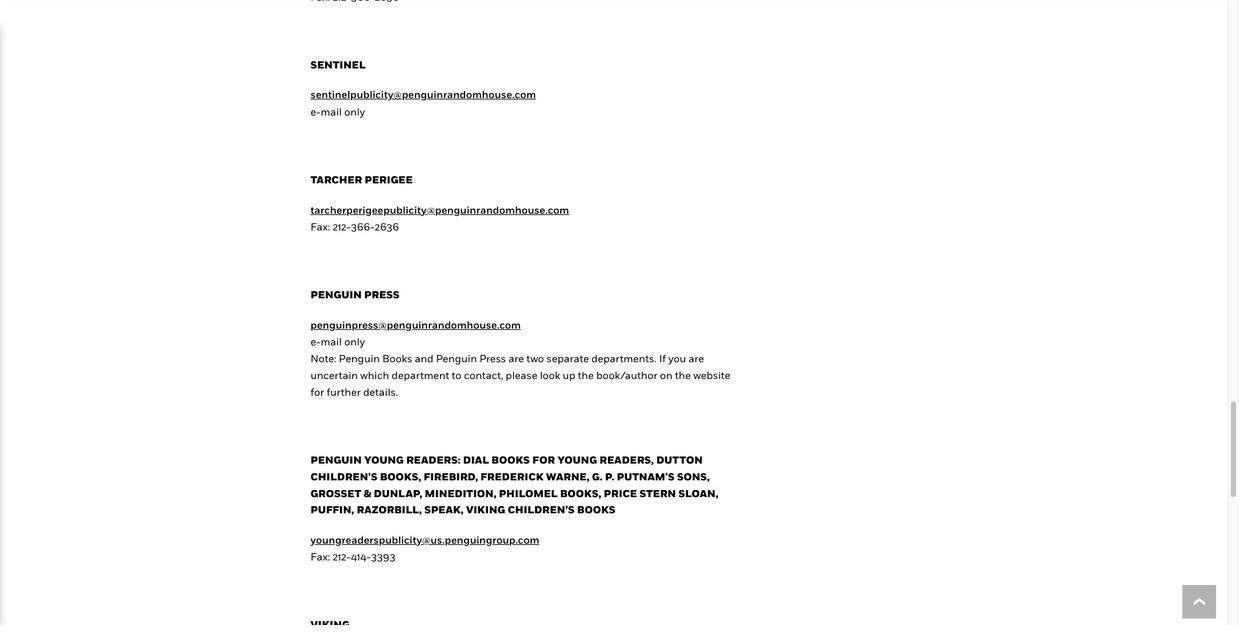 Task type: vqa. For each thing, say whether or not it's contained in the screenshot.
first the
yes



Task type: describe. For each thing, give the bounding box(es) containing it.
press
[[364, 289, 400, 301]]

212- for 414-
[[333, 551, 351, 564]]

366-
[[351, 221, 375, 234]]

youngreaderspublicity@us.penguingroup.com link
[[311, 534, 540, 547]]

penguin for penguin press
[[311, 289, 362, 301]]

1 penguin from the left
[[339, 353, 380, 366]]

penguin for penguin young readers: dial books for young readers, dutton children's books, firebird, frederick warne, g. p. putnam's sons, grosset & dunlap, minedition, philomel books, price stern sloan, puffin, razorbill, speak, viking children's books
[[311, 454, 362, 467]]

212- for 366-
[[333, 221, 351, 234]]

perigee
[[365, 173, 413, 186]]

website
[[694, 369, 731, 382]]

price
[[604, 487, 638, 500]]

fax: for tarcherperigeepublicity@penguinrandomhouse.com fax: 212-366-2636
[[311, 221, 330, 234]]

g.
[[592, 471, 603, 484]]

books
[[383, 353, 413, 366]]

speak,
[[425, 504, 464, 517]]

up
[[563, 369, 576, 382]]

p.
[[605, 471, 615, 484]]

and
[[415, 353, 434, 366]]

penguin young readers: dial books for young readers, dutton children's books, firebird, frederick warne, g. p. putnam's sons, grosset & dunlap, minedition, philomel books, price stern sloan, puffin, razorbill, speak, viking children's books
[[311, 454, 719, 517]]

414-
[[351, 551, 371, 564]]

0 horizontal spatial children's
[[311, 471, 378, 484]]

0 vertical spatial books
[[492, 454, 530, 467]]

dutton
[[657, 454, 703, 467]]

warne,
[[546, 471, 590, 484]]

penguin press
[[311, 289, 400, 301]]

dunlap,
[[374, 487, 423, 500]]

to
[[452, 369, 462, 382]]

book/author
[[597, 369, 658, 382]]

1 vertical spatial books
[[578, 504, 616, 517]]

fax: for youngreaderspublicity@us.penguingroup.com fax: 212-414-3393
[[311, 551, 330, 564]]

firebird,
[[424, 471, 478, 484]]

sentinelpublicity@penguinrandomhouse.com
[[311, 88, 536, 101]]

grosset
[[311, 487, 361, 500]]

razorbill,
[[357, 504, 422, 517]]

only for penguinpress@penguinrandomhouse.com
[[344, 336, 365, 349]]

if
[[660, 353, 666, 366]]

penguinpress@penguinrandomhouse.com
[[311, 319, 521, 332]]

uncertain
[[311, 369, 358, 382]]

two
[[527, 353, 544, 366]]

details.
[[363, 386, 398, 399]]

department
[[392, 369, 450, 382]]

you
[[669, 353, 687, 366]]

penguinpress@penguinrandomhouse.com link
[[311, 319, 521, 332]]

&
[[364, 487, 372, 500]]

departments.
[[592, 353, 657, 366]]

press
[[480, 353, 507, 366]]

sentinelpublicity@penguinrandomhouse.com e-mail only
[[311, 88, 536, 118]]

sons,
[[677, 471, 710, 484]]

separate
[[547, 353, 589, 366]]



Task type: locate. For each thing, give the bounding box(es) containing it.
1 vertical spatial fax:
[[311, 551, 330, 564]]

mail
[[321, 105, 342, 118], [321, 336, 342, 349]]

sentinelpublicity@penguinrandomhouse.com link
[[311, 88, 536, 101]]

fax: inside "youngreaderspublicity@us.penguingroup.com fax: 212-414-3393"
[[311, 551, 330, 564]]

1 only from the top
[[344, 105, 365, 118]]

1 vertical spatial penguin
[[311, 454, 362, 467]]

note:
[[311, 353, 337, 366]]

e- for sentinelpublicity@penguinrandomhouse.com
[[311, 105, 321, 118]]

212- left 2636
[[333, 221, 351, 234]]

2 are from the left
[[689, 353, 705, 366]]

philomel
[[499, 487, 558, 500]]

1 vertical spatial books,
[[560, 487, 602, 500]]

e- up note: at the left of the page
[[311, 336, 321, 349]]

1 horizontal spatial books
[[578, 504, 616, 517]]

1 penguin from the top
[[311, 289, 362, 301]]

youngreaderspublicity@us.penguingroup.com fax: 212-414-3393
[[311, 534, 540, 564]]

are
[[509, 353, 524, 366], [689, 353, 705, 366]]

are right you at the bottom of the page
[[689, 353, 705, 366]]

1 horizontal spatial young
[[558, 454, 598, 467]]

1 horizontal spatial penguin
[[436, 353, 477, 366]]

only for sentinelpublicity@penguinrandomhouse.com
[[344, 105, 365, 118]]

0 horizontal spatial young
[[364, 454, 404, 467]]

please
[[506, 369, 538, 382]]

1 vertical spatial children's
[[508, 504, 575, 517]]

0 vertical spatial mail
[[321, 105, 342, 118]]

further
[[327, 386, 361, 399]]

0 vertical spatial fax:
[[311, 221, 330, 234]]

2 penguin from the top
[[311, 454, 362, 467]]

2 young from the left
[[558, 454, 598, 467]]

1 horizontal spatial are
[[689, 353, 705, 366]]

212- inside "youngreaderspublicity@us.penguingroup.com fax: 212-414-3393"
[[333, 551, 351, 564]]

readers,
[[600, 454, 654, 467]]

penguin
[[339, 353, 380, 366], [436, 353, 477, 366]]

e-
[[311, 105, 321, 118], [311, 336, 321, 349]]

0 vertical spatial e-
[[311, 105, 321, 118]]

tarcherperigeepublicity@penguinrandomhouse.com link
[[311, 203, 570, 216]]

books,
[[380, 471, 421, 484], [560, 487, 602, 500]]

the
[[578, 369, 594, 382], [675, 369, 691, 382]]

0 horizontal spatial books
[[492, 454, 530, 467]]

2 212- from the top
[[333, 551, 351, 564]]

212-
[[333, 221, 351, 234], [333, 551, 351, 564]]

only up the "which"
[[344, 336, 365, 349]]

mail for sentinelpublicity@penguinrandomhouse.com
[[321, 105, 342, 118]]

young up dunlap,
[[364, 454, 404, 467]]

0 horizontal spatial are
[[509, 353, 524, 366]]

fax:
[[311, 221, 330, 234], [311, 551, 330, 564]]

mail for penguinpress@penguinrandomhouse.com
[[321, 336, 342, 349]]

books
[[492, 454, 530, 467], [578, 504, 616, 517]]

2 mail from the top
[[321, 336, 342, 349]]

only down sentinel in the left top of the page
[[344, 105, 365, 118]]

212- inside tarcherperigeepublicity@penguinrandomhouse.com fax: 212-366-2636
[[333, 221, 351, 234]]

only inside sentinelpublicity@penguinrandomhouse.com e-mail only
[[344, 105, 365, 118]]

are up please
[[509, 353, 524, 366]]

1 mail from the top
[[321, 105, 342, 118]]

sloan,
[[679, 487, 719, 500]]

viking
[[466, 504, 506, 517]]

only inside penguinpress@penguinrandomhouse.com e-mail only note: penguin books and penguin press are two separate departments. if you are uncertain which department to contact, please look up the book/author on the website for further details.
[[344, 336, 365, 349]]

only
[[344, 105, 365, 118], [344, 336, 365, 349]]

children's
[[311, 471, 378, 484], [508, 504, 575, 517]]

0 vertical spatial 212-
[[333, 221, 351, 234]]

penguin inside penguin young readers: dial books for young readers, dutton children's books, firebird, frederick warne, g. p. putnam's sons, grosset & dunlap, minedition, philomel books, price stern sloan, puffin, razorbill, speak, viking children's books
[[311, 454, 362, 467]]

contact,
[[464, 369, 504, 382]]

the right on at the right bottom
[[675, 369, 691, 382]]

books, down warne,
[[560, 487, 602, 500]]

e- for penguinpress@penguinrandomhouse.com
[[311, 336, 321, 349]]

1 young from the left
[[364, 454, 404, 467]]

puffin,
[[311, 504, 354, 517]]

0 vertical spatial penguin
[[311, 289, 362, 301]]

2 penguin from the left
[[436, 353, 477, 366]]

children's up grosset
[[311, 471, 378, 484]]

for
[[311, 386, 324, 399]]

1 fax: from the top
[[311, 221, 330, 234]]

penguin
[[311, 289, 362, 301], [311, 454, 362, 467]]

dial
[[463, 454, 489, 467]]

tarcher perigee
[[311, 173, 413, 186]]

mail down sentinel in the left top of the page
[[321, 105, 342, 118]]

1 are from the left
[[509, 353, 524, 366]]

2 e- from the top
[[311, 336, 321, 349]]

young
[[364, 454, 404, 467], [558, 454, 598, 467]]

tarcherperigeepublicity@penguinrandomhouse.com
[[311, 203, 570, 216]]

e- inside sentinelpublicity@penguinrandomhouse.com e-mail only
[[311, 105, 321, 118]]

0 vertical spatial books,
[[380, 471, 421, 484]]

penguinpress@penguinrandomhouse.com e-mail only note: penguin books and penguin press are two separate departments. if you are uncertain which department to contact, please look up the book/author on the website for further details.
[[311, 319, 731, 399]]

which
[[361, 369, 389, 382]]

1 the from the left
[[578, 369, 594, 382]]

0 horizontal spatial the
[[578, 369, 594, 382]]

books, up dunlap,
[[380, 471, 421, 484]]

the right up
[[578, 369, 594, 382]]

tarcher
[[311, 173, 362, 186]]

youngreaderspublicity@us.penguingroup.com
[[311, 534, 540, 547]]

minedition,
[[425, 487, 497, 500]]

children's down philomel
[[508, 504, 575, 517]]

frederick
[[481, 471, 544, 484]]

0 horizontal spatial penguin
[[339, 353, 380, 366]]

212- left 3393
[[333, 551, 351, 564]]

1 212- from the top
[[333, 221, 351, 234]]

penguin left press
[[311, 289, 362, 301]]

1 horizontal spatial children's
[[508, 504, 575, 517]]

penguin up grosset
[[311, 454, 362, 467]]

0 horizontal spatial books,
[[380, 471, 421, 484]]

1 e- from the top
[[311, 105, 321, 118]]

fax: left 414-
[[311, 551, 330, 564]]

stern
[[640, 487, 677, 500]]

1 horizontal spatial books,
[[560, 487, 602, 500]]

mail inside sentinelpublicity@penguinrandomhouse.com e-mail only
[[321, 105, 342, 118]]

on
[[660, 369, 673, 382]]

mail up note: at the left of the page
[[321, 336, 342, 349]]

0 vertical spatial children's
[[311, 471, 378, 484]]

tarcherperigeepublicity@penguinrandomhouse.com fax: 212-366-2636
[[311, 203, 570, 234]]

2 the from the left
[[675, 369, 691, 382]]

fax: left 366-
[[311, 221, 330, 234]]

readers:
[[406, 454, 461, 467]]

fax: inside tarcherperigeepublicity@penguinrandomhouse.com fax: 212-366-2636
[[311, 221, 330, 234]]

books down price
[[578, 504, 616, 517]]

e- down sentinel in the left top of the page
[[311, 105, 321, 118]]

3393
[[371, 551, 396, 564]]

mail inside penguinpress@penguinrandomhouse.com e-mail only note: penguin books and penguin press are two separate departments. if you are uncertain which department to contact, please look up the book/author on the website for further details.
[[321, 336, 342, 349]]

0 vertical spatial only
[[344, 105, 365, 118]]

penguin up to
[[436, 353, 477, 366]]

e- inside penguinpress@penguinrandomhouse.com e-mail only note: penguin books and penguin press are two separate departments. if you are uncertain which department to contact, please look up the book/author on the website for further details.
[[311, 336, 321, 349]]

look
[[540, 369, 561, 382]]

1 vertical spatial only
[[344, 336, 365, 349]]

penguin up the "which"
[[339, 353, 380, 366]]

1 vertical spatial 212-
[[333, 551, 351, 564]]

2 only from the top
[[344, 336, 365, 349]]

1 horizontal spatial the
[[675, 369, 691, 382]]

young up warne,
[[558, 454, 598, 467]]

sentinel
[[311, 58, 366, 71]]

1 vertical spatial mail
[[321, 336, 342, 349]]

2 fax: from the top
[[311, 551, 330, 564]]

books up frederick
[[492, 454, 530, 467]]

for
[[533, 454, 555, 467]]

putnam's
[[617, 471, 675, 484]]

2636
[[375, 221, 399, 234]]

1 vertical spatial e-
[[311, 336, 321, 349]]



